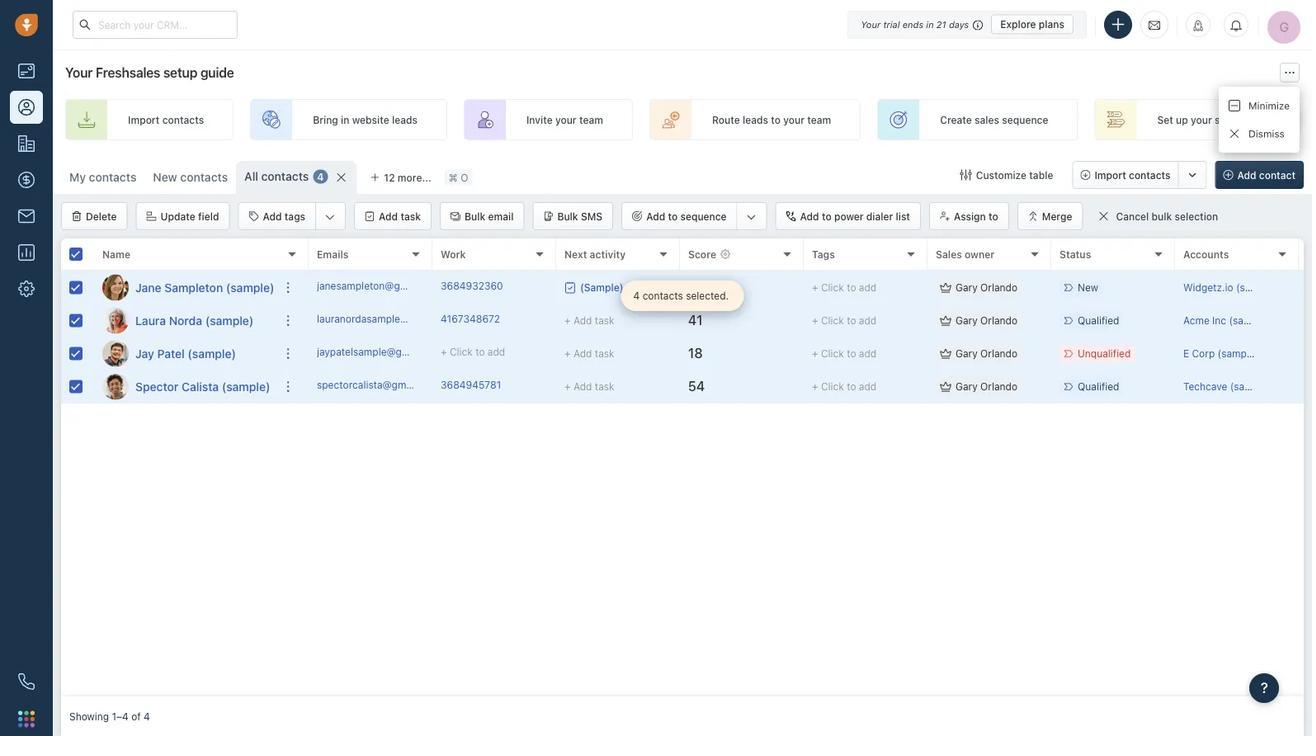 Task type: locate. For each thing, give the bounding box(es) containing it.
import inside button
[[1095, 169, 1127, 181]]

l image
[[102, 308, 129, 334]]

2 + add task from the top
[[565, 348, 615, 360]]

press space to deselect this row. row containing 48
[[309, 272, 1313, 305]]

3 + add task from the top
[[565, 381, 615, 393]]

(sample) right the sampleton
[[226, 281, 274, 294]]

janesampleton@gmail.com link
[[317, 279, 442, 297]]

0 vertical spatial new
[[153, 171, 177, 184]]

qualified for 54
[[1078, 381, 1120, 393]]

(sample) right corp
[[1218, 348, 1259, 360]]

2 qualified from the top
[[1078, 381, 1120, 393]]

2 horizontal spatial 4
[[634, 290, 640, 302]]

press space to deselect this row. row containing jane sampleton (sample)
[[61, 272, 309, 305]]

(sample) for e corp (sample)
[[1218, 348, 1259, 360]]

website
[[352, 114, 389, 125]]

0 horizontal spatial import contacts
[[128, 114, 204, 125]]

container_wx8msf4aqz5i3rn1 image left cancel
[[1099, 211, 1110, 222]]

j image
[[102, 275, 129, 301]]

0 vertical spatial 4
[[317, 171, 324, 182]]

contacts up bulk
[[1130, 169, 1171, 181]]

1 horizontal spatial new
[[1078, 282, 1099, 293]]

angle down image
[[325, 209, 335, 225]]

add for 18
[[859, 348, 877, 360]]

3684932360
[[441, 280, 503, 292]]

1 horizontal spatial your
[[784, 114, 805, 125]]

0 vertical spatial in
[[927, 19, 934, 30]]

1 horizontal spatial team
[[808, 114, 832, 125]]

add to sequence group
[[622, 202, 768, 230]]

2 gary orlando from the top
[[956, 315, 1018, 326]]

2 orlando from the top
[[981, 315, 1018, 326]]

3 gary orlando from the top
[[956, 348, 1018, 360]]

new inside row group
[[1078, 282, 1099, 293]]

email image
[[1149, 18, 1161, 32]]

acme inc (sample) link
[[1184, 315, 1271, 326]]

import contacts inside button
[[1095, 169, 1171, 181]]

3684932360 link
[[441, 279, 503, 297]]

cell
[[1300, 272, 1313, 304], [1300, 305, 1313, 337], [1300, 338, 1313, 370], [1300, 371, 1313, 403]]

contacts right all
[[261, 170, 309, 183]]

1 vertical spatial in
[[341, 114, 350, 125]]

container_wx8msf4aqz5i3rn1 image up set up your sales pipeline
[[1229, 100, 1241, 111]]

your left trial
[[861, 19, 881, 30]]

1 horizontal spatial import contacts
[[1095, 169, 1171, 181]]

qualified
[[1078, 315, 1120, 326], [1078, 381, 1120, 393]]

sequence for add to sequence
[[681, 211, 727, 222]]

import contacts down "setup"
[[128, 114, 204, 125]]

new up "update"
[[153, 171, 177, 184]]

bulk left email
[[465, 211, 486, 222]]

2 vertical spatial 4
[[144, 711, 150, 722]]

laura
[[135, 314, 166, 327]]

1 + add task from the top
[[565, 315, 615, 327]]

2 your from the left
[[784, 114, 805, 125]]

explore plans
[[1001, 19, 1065, 30]]

e corp (sample)
[[1184, 348, 1259, 360]]

0 horizontal spatial your
[[65, 65, 93, 81]]

up
[[1177, 114, 1189, 125]]

2 sales from the left
[[1215, 114, 1240, 125]]

container_wx8msf4aqz5i3rn1 image for minimize
[[1229, 100, 1241, 111]]

your right "route"
[[784, 114, 805, 125]]

3 cell from the top
[[1300, 338, 1313, 370]]

qualified down unqualified
[[1078, 381, 1120, 393]]

explore
[[1001, 19, 1037, 30]]

to
[[771, 114, 781, 125], [668, 211, 678, 222], [822, 211, 832, 222], [989, 211, 999, 222], [847, 282, 857, 293], [847, 315, 857, 326], [476, 346, 485, 358], [847, 348, 857, 360], [847, 381, 857, 393]]

4 cell from the top
[[1300, 371, 1313, 403]]

container_wx8msf4aqz5i3rn1 image for cancel bulk selection
[[1099, 211, 1110, 222]]

delete
[[86, 211, 117, 222]]

1 vertical spatial 4
[[634, 290, 640, 302]]

new contacts button
[[145, 161, 236, 194], [153, 171, 228, 184]]

new down status
[[1078, 282, 1099, 293]]

days
[[949, 19, 970, 30]]

1 horizontal spatial leads
[[743, 114, 769, 125]]

sales left pipeline
[[1215, 114, 1240, 125]]

in
[[927, 19, 934, 30], [341, 114, 350, 125]]

press space to deselect this row. row containing laura norda (sample)
[[61, 305, 309, 338]]

jaypatelsample@gmail.com link
[[317, 345, 444, 363]]

3 orlando from the top
[[981, 348, 1018, 360]]

0 vertical spatial import
[[128, 114, 160, 125]]

sequence up customize table
[[1003, 114, 1049, 125]]

cancel
[[1117, 211, 1150, 222]]

your right invite
[[556, 114, 577, 125]]

1 vertical spatial qualified
[[1078, 381, 1120, 393]]

0 vertical spatial import contacts
[[128, 114, 204, 125]]

import down your freshsales setup guide
[[128, 114, 160, 125]]

container_wx8msf4aqz5i3rn1 image down sales at the right of page
[[940, 315, 952, 327]]

cancel bulk selection
[[1117, 211, 1219, 222]]

sequence inside 'link'
[[1003, 114, 1049, 125]]

0 horizontal spatial leads
[[392, 114, 418, 125]]

j image
[[102, 341, 129, 367]]

techcave
[[1184, 381, 1228, 393]]

merge button
[[1018, 202, 1084, 230]]

4167348672 link
[[441, 312, 500, 330]]

gary orlando for 54
[[956, 381, 1018, 393]]

container_wx8msf4aqz5i3rn1 image down set up your sales pipeline
[[1229, 128, 1241, 140]]

1 your from the left
[[556, 114, 577, 125]]

(sample) for acme inc (sample)
[[1230, 315, 1271, 326]]

click for 18
[[821, 348, 844, 360]]

freshworks switcher image
[[18, 711, 35, 728]]

emails
[[317, 248, 349, 260]]

1 vertical spatial import
[[1095, 169, 1127, 181]]

2 leads from the left
[[743, 114, 769, 125]]

your left freshsales
[[65, 65, 93, 81]]

bulk inside button
[[558, 211, 578, 222]]

2 row group from the left
[[309, 272, 1313, 404]]

sequence up score
[[681, 211, 727, 222]]

showing
[[69, 711, 109, 722]]

0 horizontal spatial import
[[128, 114, 160, 125]]

contact
[[1260, 169, 1296, 181]]

1 horizontal spatial sequence
[[1003, 114, 1049, 125]]

menu
[[1220, 87, 1300, 153]]

1 + click to add from the top
[[812, 282, 877, 293]]

accounts
[[1184, 248, 1230, 260]]

task for 54
[[595, 381, 615, 393]]

plans
[[1039, 19, 1065, 30]]

sales right create
[[975, 114, 1000, 125]]

(sample) up spector calista (sample)
[[188, 347, 236, 360]]

selection
[[1175, 211, 1219, 222]]

assign to
[[954, 211, 999, 222]]

owner
[[965, 248, 995, 260]]

contacts right my
[[89, 171, 137, 184]]

bulk inside button
[[465, 211, 486, 222]]

container_wx8msf4aqz5i3rn1 image for dismiss
[[1229, 128, 1241, 140]]

1 horizontal spatial your
[[861, 19, 881, 30]]

all contacts link
[[245, 168, 309, 185]]

leads right website
[[392, 114, 418, 125]]

gary for 54
[[956, 381, 978, 393]]

guide
[[200, 65, 234, 81]]

(sample) down 'e corp (sample)' link
[[1231, 381, 1272, 393]]

0 horizontal spatial in
[[341, 114, 350, 125]]

bulk
[[465, 211, 486, 222], [558, 211, 578, 222]]

press space to deselect this row. row
[[61, 272, 309, 305], [309, 272, 1313, 305], [61, 305, 309, 338], [309, 305, 1313, 338], [61, 338, 309, 371], [309, 338, 1313, 371], [61, 371, 309, 404], [309, 371, 1313, 404]]

team inside "link"
[[580, 114, 604, 125]]

import contacts button
[[1073, 161, 1180, 189]]

+ click to add
[[812, 282, 877, 293], [812, 315, 877, 326], [812, 348, 877, 360], [812, 381, 877, 393]]

your right 'up'
[[1191, 114, 1213, 125]]

4 right all contacts link
[[317, 171, 324, 182]]

import up cancel
[[1095, 169, 1127, 181]]

add inside group
[[263, 211, 282, 222]]

(sample) down jane sampleton (sample) link
[[205, 314, 254, 327]]

1 horizontal spatial 4
[[317, 171, 324, 182]]

(sample) right the calista
[[222, 380, 270, 393]]

gary orlando
[[956, 282, 1018, 293], [956, 315, 1018, 326], [956, 348, 1018, 360], [956, 381, 1018, 393]]

in right bring
[[341, 114, 350, 125]]

1 qualified from the top
[[1078, 315, 1120, 326]]

2 + click to add from the top
[[812, 315, 877, 326]]

1 horizontal spatial import
[[1095, 169, 1127, 181]]

4 right of
[[144, 711, 150, 722]]

press space to deselect this row. row containing spector calista (sample)
[[61, 371, 309, 404]]

orlando for 18
[[981, 348, 1018, 360]]

2 bulk from the left
[[558, 211, 578, 222]]

(sample) up acme inc (sample)
[[1237, 282, 1278, 293]]

trial
[[884, 19, 900, 30]]

1 vertical spatial + add task
[[565, 348, 615, 360]]

add tags
[[263, 211, 306, 222]]

4 gary orlando from the top
[[956, 381, 1018, 393]]

54
[[689, 379, 705, 394]]

acme
[[1184, 315, 1210, 326]]

1 team from the left
[[580, 114, 604, 125]]

cell for 54
[[1300, 371, 1313, 403]]

angle down image
[[747, 209, 757, 225]]

your
[[861, 19, 881, 30], [65, 65, 93, 81]]

all contacts 4
[[245, 170, 324, 183]]

0 horizontal spatial sales
[[975, 114, 1000, 125]]

calista
[[182, 380, 219, 393]]

1 bulk from the left
[[465, 211, 486, 222]]

container_wx8msf4aqz5i3rn1 image
[[961, 169, 972, 181], [565, 282, 576, 294], [940, 282, 952, 294], [940, 348, 952, 360], [940, 381, 952, 393]]

3684945781 link
[[441, 378, 501, 396]]

name
[[102, 248, 130, 260]]

4 orlando from the top
[[981, 381, 1018, 393]]

1 vertical spatial new
[[1078, 282, 1099, 293]]

inc
[[1213, 315, 1227, 326]]

bulk for bulk email
[[465, 211, 486, 222]]

press space to deselect this row. row containing jay patel (sample)
[[61, 338, 309, 371]]

orlando for 54
[[981, 381, 1018, 393]]

+ click to add for 18
[[812, 348, 877, 360]]

0 horizontal spatial bulk
[[465, 211, 486, 222]]

4 contacts selected.
[[634, 290, 729, 302]]

import contacts up cancel
[[1095, 169, 1171, 181]]

bulk left sms
[[558, 211, 578, 222]]

1 horizontal spatial bulk
[[558, 211, 578, 222]]

1 horizontal spatial in
[[927, 19, 934, 30]]

4 + click to add from the top
[[812, 381, 877, 393]]

add
[[1238, 169, 1257, 181], [263, 211, 282, 222], [379, 211, 398, 222], [647, 211, 666, 222], [801, 211, 820, 222], [574, 315, 592, 327], [574, 348, 592, 360], [574, 381, 592, 393]]

2 horizontal spatial your
[[1191, 114, 1213, 125]]

add for 54
[[859, 381, 877, 393]]

4 left 48
[[634, 290, 640, 302]]

in left 21
[[927, 19, 934, 30]]

3 gary from the top
[[956, 348, 978, 360]]

0 vertical spatial sequence
[[1003, 114, 1049, 125]]

to inside route leads to your team link
[[771, 114, 781, 125]]

bulk email
[[465, 211, 514, 222]]

3 + click to add from the top
[[812, 348, 877, 360]]

1 horizontal spatial sales
[[1215, 114, 1240, 125]]

1 sales from the left
[[975, 114, 1000, 125]]

1 vertical spatial import contacts
[[1095, 169, 1171, 181]]

0 vertical spatial + add task
[[565, 315, 615, 327]]

contacts left 48
[[643, 290, 683, 302]]

3 your from the left
[[1191, 114, 1213, 125]]

0 horizontal spatial new
[[153, 171, 177, 184]]

unqualified
[[1078, 348, 1131, 360]]

add contact
[[1238, 169, 1296, 181]]

bulk sms button
[[533, 202, 614, 230]]

cell for 41
[[1300, 305, 1313, 337]]

0 horizontal spatial your
[[556, 114, 577, 125]]

1 row group from the left
[[61, 272, 309, 404]]

add tags group
[[238, 202, 346, 230]]

(sample) for laura norda (sample)
[[205, 314, 254, 327]]

import contacts link
[[65, 99, 234, 140]]

press space to deselect this row. row containing 54
[[309, 371, 1313, 404]]

import contacts group
[[1073, 161, 1208, 189]]

1 leads from the left
[[392, 114, 418, 125]]

container_wx8msf4aqz5i3rn1 image
[[1229, 100, 1241, 111], [1229, 128, 1241, 140], [1099, 211, 1110, 222], [940, 315, 952, 327]]

grid
[[61, 237, 1313, 697]]

0 vertical spatial qualified
[[1078, 315, 1120, 326]]

laura norda (sample) link
[[135, 313, 254, 329]]

(sample) for spector calista (sample)
[[222, 380, 270, 393]]

0 horizontal spatial 4
[[144, 711, 150, 722]]

techcave (sample) link
[[1184, 381, 1272, 393]]

4 inside all contacts 4
[[317, 171, 324, 182]]

0 horizontal spatial sequence
[[681, 211, 727, 222]]

0 horizontal spatial team
[[580, 114, 604, 125]]

2 vertical spatial + add task
[[565, 381, 615, 393]]

import
[[128, 114, 160, 125], [1095, 169, 1127, 181]]

0 vertical spatial your
[[861, 19, 881, 30]]

leads
[[392, 114, 418, 125], [743, 114, 769, 125]]

container_wx8msf4aqz5i3rn1 image inside customize table button
[[961, 169, 972, 181]]

1 vertical spatial your
[[65, 65, 93, 81]]

add to power dialer list button
[[776, 202, 921, 230]]

my
[[69, 171, 86, 184]]

gary for 18
[[956, 348, 978, 360]]

2 cell from the top
[[1300, 305, 1313, 337]]

customize table button
[[950, 161, 1065, 189]]

qualified up unqualified
[[1078, 315, 1120, 326]]

norda
[[169, 314, 202, 327]]

sequence inside button
[[681, 211, 727, 222]]

+
[[812, 282, 819, 293], [812, 315, 819, 326], [565, 315, 571, 327], [441, 346, 447, 358], [812, 348, 819, 360], [565, 348, 571, 360], [812, 381, 819, 393], [565, 381, 571, 393]]

leads right "route"
[[743, 114, 769, 125]]

row group
[[61, 272, 309, 404], [309, 272, 1313, 404]]

laura norda (sample)
[[135, 314, 254, 327]]

sequence for create sales sequence
[[1003, 114, 1049, 125]]

new for new contacts
[[153, 171, 177, 184]]

1 cell from the top
[[1300, 272, 1313, 304]]

4167348672
[[441, 313, 500, 325]]

route
[[713, 114, 740, 125]]

4 gary from the top
[[956, 381, 978, 393]]

4 inside grid
[[634, 290, 640, 302]]

1 vertical spatial sequence
[[681, 211, 727, 222]]

⌘ o
[[449, 172, 468, 183]]

(sample) right the inc
[[1230, 315, 1271, 326]]

add to sequence
[[647, 211, 727, 222]]

status
[[1060, 248, 1092, 260]]

jay
[[135, 347, 154, 360]]

21
[[937, 19, 947, 30]]

showing 1–4 of 4
[[69, 711, 150, 722]]

2 gary from the top
[[956, 315, 978, 326]]

4
[[317, 171, 324, 182], [634, 290, 640, 302], [144, 711, 150, 722]]



Task type: vqa. For each thing, say whether or not it's contained in the screenshot.
spectorcalista@gmail.com 3684945781
yes



Task type: describe. For each thing, give the bounding box(es) containing it.
your inside "link"
[[556, 114, 577, 125]]

gary for 41
[[956, 315, 978, 326]]

create sales sequence
[[941, 114, 1049, 125]]

menu containing minimize
[[1220, 87, 1300, 153]]

next
[[565, 248, 587, 260]]

invite your team link
[[464, 99, 633, 140]]

minimize
[[1249, 100, 1291, 111]]

task inside button
[[401, 211, 421, 222]]

of
[[131, 711, 141, 722]]

new for new
[[1078, 282, 1099, 293]]

bulk
[[1152, 211, 1173, 222]]

jane sampleton (sample) link
[[135, 279, 274, 296]]

contacts inside button
[[1130, 169, 1171, 181]]

task for 41
[[595, 315, 615, 327]]

Search your CRM... text field
[[73, 11, 238, 39]]

task for 18
[[595, 348, 615, 360]]

widgetz.io (sample)
[[1184, 282, 1278, 293]]

qualified for 41
[[1078, 315, 1120, 326]]

+ add task for 18
[[565, 348, 615, 360]]

freshsales
[[96, 65, 160, 81]]

setup
[[163, 65, 197, 81]]

to inside 'assign to' button
[[989, 211, 999, 222]]

+ add task for 41
[[565, 315, 615, 327]]

sales owner
[[936, 248, 995, 260]]

to inside add to sequence button
[[668, 211, 678, 222]]

grid containing 48
[[61, 237, 1313, 697]]

add inside group
[[647, 211, 666, 222]]

list
[[896, 211, 911, 222]]

corp
[[1193, 348, 1216, 360]]

12
[[384, 172, 395, 183]]

+ click to add for 54
[[812, 381, 877, 393]]

1–4
[[112, 711, 129, 722]]

spectorcalista@gmail.com 3684945781
[[317, 379, 501, 391]]

contacts inside grid
[[643, 290, 683, 302]]

my contacts
[[69, 171, 137, 184]]

activity
[[590, 248, 626, 260]]

import for import contacts link
[[128, 114, 160, 125]]

1 orlando from the top
[[981, 282, 1018, 293]]

(sample) for jay patel (sample)
[[188, 347, 236, 360]]

tags
[[812, 248, 835, 260]]

12 more...
[[384, 172, 432, 183]]

tags
[[285, 211, 306, 222]]

12 more... button
[[361, 166, 441, 189]]

gary orlando for 41
[[956, 315, 1018, 326]]

update
[[161, 211, 195, 222]]

bulk email button
[[440, 202, 525, 230]]

to inside add to power dialer list button
[[822, 211, 832, 222]]

row group containing 48
[[309, 272, 1313, 404]]

41
[[689, 313, 703, 328]]

cell for 18
[[1300, 338, 1313, 370]]

leads inside route leads to your team link
[[743, 114, 769, 125]]

import contacts for import contacts link
[[128, 114, 204, 125]]

all
[[245, 170, 258, 183]]

power
[[835, 211, 864, 222]]

customize
[[977, 169, 1027, 181]]

your for your freshsales setup guide
[[65, 65, 93, 81]]

container_wx8msf4aqz5i3rn1 image for unqualified
[[940, 348, 952, 360]]

invite
[[527, 114, 553, 125]]

phone element
[[10, 665, 43, 699]]

field
[[198, 211, 219, 222]]

row group containing jane sampleton (sample)
[[61, 272, 309, 404]]

sms
[[581, 211, 603, 222]]

1 gary orlando from the top
[[956, 282, 1018, 293]]

bulk sms
[[558, 211, 603, 222]]

click for 41
[[821, 315, 844, 326]]

import for the import contacts button
[[1095, 169, 1127, 181]]

press space to deselect this row. row containing 18
[[309, 338, 1313, 371]]

invite your team
[[527, 114, 604, 125]]

your freshsales setup guide
[[65, 65, 234, 81]]

1 gary from the top
[[956, 282, 978, 293]]

set
[[1158, 114, 1174, 125]]

add tags button
[[239, 203, 315, 230]]

add task
[[379, 211, 421, 222]]

lauranordasample@gmail.com link
[[317, 312, 457, 330]]

techcave (sample)
[[1184, 381, 1272, 393]]

your for your trial ends in 21 days
[[861, 19, 881, 30]]

contacts down "setup"
[[162, 114, 204, 125]]

jay patel (sample)
[[135, 347, 236, 360]]

route leads to your team link
[[650, 99, 861, 140]]

route leads to your team
[[713, 114, 832, 125]]

⌘
[[449, 172, 458, 183]]

bring
[[313, 114, 338, 125]]

update field
[[161, 211, 219, 222]]

spectorcalista@gmail.com link
[[317, 378, 440, 396]]

jane
[[135, 281, 162, 294]]

spector calista (sample) link
[[135, 379, 270, 395]]

ends
[[903, 19, 924, 30]]

sales inside 'link'
[[975, 114, 1000, 125]]

create
[[941, 114, 972, 125]]

more...
[[398, 172, 432, 183]]

leads inside the 'bring in website leads' link
[[392, 114, 418, 125]]

phone image
[[18, 674, 35, 690]]

sampleton
[[165, 281, 223, 294]]

48
[[689, 280, 706, 295]]

set up your sales pipeline link
[[1095, 99, 1310, 140]]

dialer
[[867, 211, 894, 222]]

name row
[[61, 239, 309, 272]]

explore plans link
[[992, 14, 1074, 34]]

click for 54
[[821, 381, 844, 393]]

jay patel (sample) link
[[135, 346, 236, 362]]

press space to deselect this row. row containing 41
[[309, 305, 1313, 338]]

janesampleton@gmail.com 3684932360
[[317, 280, 503, 292]]

container_wx8msf4aqz5i3rn1 image for new
[[940, 282, 952, 294]]

add to power dialer list
[[801, 211, 911, 222]]

janesampleton@gmail.com
[[317, 280, 442, 292]]

lauranordasample@gmail.com
[[317, 313, 457, 325]]

bulk for bulk sms
[[558, 211, 578, 222]]

contacts up field
[[180, 171, 228, 184]]

+ add task for 54
[[565, 381, 615, 393]]

18
[[689, 346, 703, 361]]

patel
[[157, 347, 185, 360]]

in inside the 'bring in website leads' link
[[341, 114, 350, 125]]

selected.
[[686, 290, 729, 302]]

score
[[689, 248, 717, 260]]

table
[[1030, 169, 1054, 181]]

orlando for 41
[[981, 315, 1018, 326]]

s image
[[102, 374, 129, 400]]

gary orlando for 18
[[956, 348, 1018, 360]]

acme inc (sample)
[[1184, 315, 1271, 326]]

e
[[1184, 348, 1190, 360]]

bring in website leads link
[[250, 99, 447, 140]]

container_wx8msf4aqz5i3rn1 image for qualified
[[940, 381, 952, 393]]

2 team from the left
[[808, 114, 832, 125]]

import contacts for the import contacts button
[[1095, 169, 1171, 181]]

add for 41
[[859, 315, 877, 326]]

jane sampleton (sample)
[[135, 281, 274, 294]]

dismiss
[[1249, 128, 1285, 139]]

+ click to add for 41
[[812, 315, 877, 326]]

(sample) for jane sampleton (sample)
[[226, 281, 274, 294]]

name column header
[[94, 239, 309, 272]]

add to sequence button
[[623, 203, 737, 230]]

customize table
[[977, 169, 1054, 181]]



